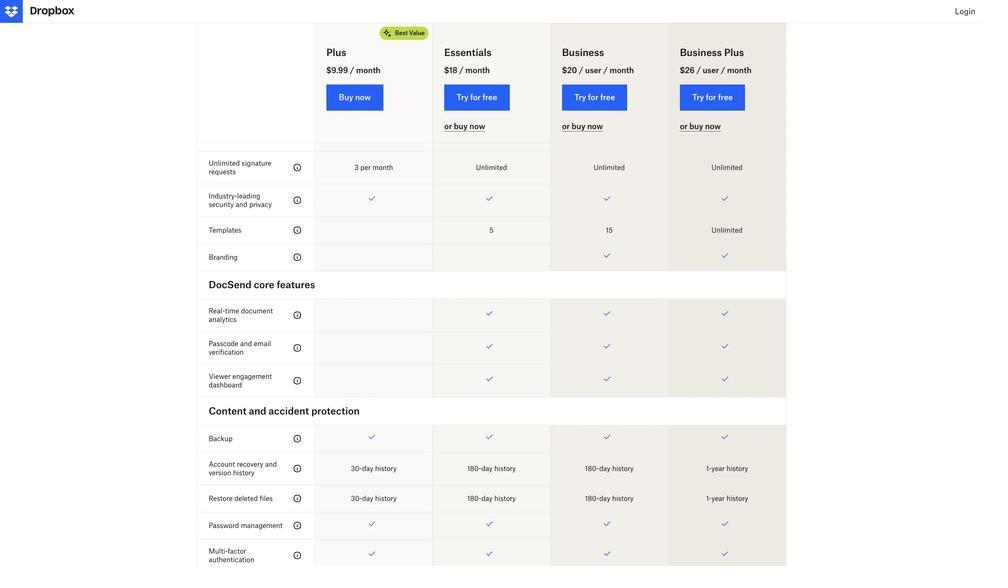 Task type: locate. For each thing, give the bounding box(es) containing it.
5 standard image from the top
[[292, 375, 303, 387]]

$9.99 / month
[[326, 66, 381, 75]]

or
[[444, 122, 452, 131], [562, 122, 570, 131], [680, 122, 688, 131]]

0 horizontal spatial buy
[[454, 122, 468, 131]]

protection
[[311, 405, 360, 417]]

now for third try for free button
[[705, 122, 721, 131]]

3 buy from the left
[[689, 122, 703, 131]]

2 free from the left
[[600, 93, 615, 102]]

30- for and
[[351, 465, 362, 473]]

day
[[362, 465, 373, 473], [481, 465, 493, 473], [599, 465, 610, 473], [362, 495, 373, 503], [481, 495, 493, 503], [599, 495, 610, 503]]

features right sign
[[275, 104, 313, 116]]

2 1-year history from the top
[[706, 495, 748, 503]]

or buy now button for 1st try for free button from the left
[[444, 122, 485, 131]]

2 horizontal spatial try for free button
[[680, 85, 745, 111]]

$26 / user / month
[[680, 66, 752, 75]]

0 horizontal spatial or
[[444, 122, 452, 131]]

not included image
[[315, 217, 432, 244], [315, 244, 432, 271], [433, 244, 550, 271], [315, 299, 432, 332], [315, 332, 432, 365], [315, 365, 432, 397]]

1 horizontal spatial free
[[600, 93, 615, 102]]

2 standard image from the top
[[292, 343, 303, 354]]

1 vertical spatial 1-year history
[[706, 495, 748, 503]]

free
[[483, 93, 497, 102], [600, 93, 615, 102], [718, 93, 733, 102]]

0 horizontal spatial or buy now button
[[444, 122, 485, 131]]

try for free button down $20 / user / month
[[562, 85, 627, 111]]

3 free from the left
[[718, 93, 733, 102]]

try down $26
[[692, 93, 704, 102]]

1 30- from the top
[[351, 465, 362, 473]]

try for free button down $26 / user / month
[[680, 85, 745, 111]]

0 horizontal spatial or buy now
[[444, 122, 485, 131]]

free for second try for free button from left
[[600, 93, 615, 102]]

2 year from the top
[[711, 495, 725, 503]]

2 30-day history from the top
[[351, 495, 397, 503]]

$18 / month
[[444, 66, 490, 75]]

30-
[[351, 465, 362, 473], [351, 495, 362, 503]]

try for free down $20 / user / month
[[574, 93, 615, 102]]

and inside 'account recovery and version history'
[[265, 461, 277, 469]]

standard image for accident
[[292, 463, 303, 475]]

password
[[209, 522, 239, 530]]

3 / from the left
[[579, 66, 583, 75]]

email
[[254, 340, 271, 348]]

content
[[209, 405, 247, 417]]

/
[[350, 66, 354, 75], [459, 66, 464, 75], [579, 66, 583, 75], [603, 66, 608, 75], [697, 66, 701, 75], [721, 66, 725, 75]]

account
[[209, 461, 235, 469]]

2 vertical spatial standard image
[[292, 463, 303, 475]]

2 standard image from the top
[[292, 225, 303, 236]]

passcode and email verification
[[209, 340, 271, 356]]

standard image
[[292, 162, 303, 174], [292, 225, 303, 236], [292, 252, 303, 263], [292, 310, 303, 321], [292, 375, 303, 387], [292, 433, 303, 445], [292, 493, 303, 505], [292, 520, 303, 532], [292, 550, 303, 562]]

industry-leading security and privacy
[[209, 192, 272, 209]]

15
[[606, 226, 613, 234]]

security
[[209, 201, 234, 209]]

free down $20 / user / month
[[600, 93, 615, 102]]

for down $20 / user / month
[[588, 93, 598, 102]]

4 standard image from the top
[[292, 310, 303, 321]]

standard image for restore deleted files
[[292, 493, 303, 505]]

dropbox sign features
[[209, 104, 313, 116]]

year
[[711, 465, 725, 473], [711, 495, 725, 503]]

2 horizontal spatial buy
[[689, 122, 703, 131]]

standard image for features
[[292, 343, 303, 354]]

features right core
[[277, 279, 315, 291]]

try
[[457, 93, 468, 102], [574, 93, 586, 102], [692, 93, 704, 102]]

plus up $26 / user / month
[[724, 47, 744, 58]]

180-
[[467, 465, 481, 473], [585, 465, 599, 473], [467, 495, 481, 503], [585, 495, 599, 503]]

files
[[260, 495, 273, 503]]

1 vertical spatial standard image
[[292, 343, 303, 354]]

0 vertical spatial 1-
[[706, 465, 711, 473]]

month for 3 per month
[[373, 164, 393, 172]]

free for third try for free button
[[718, 93, 733, 102]]

or buy now button for third try for free button
[[680, 122, 721, 131]]

7 standard image from the top
[[292, 493, 303, 505]]

1 vertical spatial 30-day history
[[351, 495, 397, 503]]

1 year from the top
[[711, 465, 725, 473]]

2 1- from the top
[[706, 495, 711, 503]]

0 horizontal spatial try
[[457, 93, 468, 102]]

1 vertical spatial features
[[277, 279, 315, 291]]

factor
[[228, 547, 246, 556]]

try down the "$20"
[[574, 93, 586, 102]]

0 horizontal spatial try for free
[[457, 93, 497, 102]]

1 horizontal spatial business
[[680, 47, 722, 58]]

1 buy from the left
[[454, 122, 468, 131]]

standard image for viewer engagement dashboard
[[292, 375, 303, 387]]

2 horizontal spatial try
[[692, 93, 704, 102]]

1 1-year history from the top
[[706, 465, 748, 473]]

0 horizontal spatial try for free button
[[444, 85, 510, 111]]

1 user from the left
[[585, 66, 602, 75]]

try for free down $18 / month
[[457, 93, 497, 102]]

user down business plus
[[703, 66, 719, 75]]

0 horizontal spatial for
[[470, 93, 481, 102]]

try for free button down $18 / month
[[444, 85, 510, 111]]

try down $18 / month
[[457, 93, 468, 102]]

account recovery and version history
[[209, 461, 277, 477]]

content and accident protection
[[209, 405, 360, 417]]

try for free
[[457, 93, 497, 102], [574, 93, 615, 102], [692, 93, 733, 102]]

1 vertical spatial 1-
[[706, 495, 711, 503]]

plus
[[326, 47, 346, 58], [724, 47, 744, 58]]

1 or from the left
[[444, 122, 452, 131]]

dashboard
[[209, 381, 242, 389]]

or buy now
[[444, 122, 485, 131], [562, 122, 603, 131], [680, 122, 721, 131]]

0 vertical spatial features
[[275, 104, 313, 116]]

1 vertical spatial 30-
[[351, 495, 362, 503]]

free down $26 / user / month
[[718, 93, 733, 102]]

and inside industry-leading security and privacy
[[236, 201, 247, 209]]

30-day history for and
[[351, 465, 397, 473]]

2 or from the left
[[562, 122, 570, 131]]

business up $26
[[680, 47, 722, 58]]

2 / from the left
[[459, 66, 464, 75]]

$26
[[680, 66, 695, 75]]

requests
[[209, 168, 236, 176]]

1 vertical spatial year
[[711, 495, 725, 503]]

accident
[[269, 405, 309, 417]]

8 standard image from the top
[[292, 520, 303, 532]]

standard image for branding
[[292, 252, 303, 263]]

2 horizontal spatial or buy now button
[[680, 122, 721, 131]]

5 / from the left
[[697, 66, 701, 75]]

business
[[562, 47, 604, 58], [680, 47, 722, 58]]

30-day history
[[351, 465, 397, 473], [351, 495, 397, 503]]

and
[[236, 201, 247, 209], [240, 340, 252, 348], [249, 405, 266, 417], [265, 461, 277, 469]]

history
[[375, 465, 397, 473], [494, 465, 516, 473], [612, 465, 634, 473], [727, 465, 748, 473], [233, 469, 254, 477], [375, 495, 397, 503], [494, 495, 516, 503], [612, 495, 634, 503], [727, 495, 748, 503]]

now
[[355, 93, 371, 102], [469, 122, 485, 131], [587, 122, 603, 131], [705, 122, 721, 131]]

0 vertical spatial 30-day history
[[351, 465, 397, 473]]

1 free from the left
[[483, 93, 497, 102]]

$20 / user / month
[[562, 66, 634, 75]]

1 horizontal spatial buy
[[572, 122, 585, 131]]

3 standard image from the top
[[292, 252, 303, 263]]

docsend core features
[[209, 279, 315, 291]]

2 user from the left
[[703, 66, 719, 75]]

authentication
[[209, 556, 254, 564]]

for down $18 / month
[[470, 93, 481, 102]]

1 business from the left
[[562, 47, 604, 58]]

3 or from the left
[[680, 122, 688, 131]]

0 vertical spatial year
[[711, 465, 725, 473]]

1 1- from the top
[[706, 465, 711, 473]]

buy now
[[339, 93, 371, 102]]

or buy now for or buy now button for second try for free button from left
[[562, 122, 603, 131]]

for down $26 / user / month
[[706, 93, 716, 102]]

$18
[[444, 66, 457, 75]]

1 try for free from the left
[[457, 93, 497, 102]]

free down $18 / month
[[483, 93, 497, 102]]

2 30- from the top
[[351, 495, 362, 503]]

0 horizontal spatial business
[[562, 47, 604, 58]]

plus up $9.99
[[326, 47, 346, 58]]

3 for from the left
[[706, 93, 716, 102]]

user right the "$20"
[[585, 66, 602, 75]]

passcode
[[209, 340, 238, 348]]

1 horizontal spatial for
[[588, 93, 598, 102]]

0 vertical spatial 30-
[[351, 465, 362, 473]]

2 for from the left
[[588, 93, 598, 102]]

3 standard image from the top
[[292, 463, 303, 475]]

2 buy from the left
[[572, 122, 585, 131]]

backup
[[209, 435, 232, 443]]

engagement
[[232, 373, 272, 381]]

try for free button
[[444, 85, 510, 111], [562, 85, 627, 111], [680, 85, 745, 111]]

time
[[225, 307, 239, 315]]

0 vertical spatial standard image
[[292, 195, 303, 206]]

1 horizontal spatial try
[[574, 93, 586, 102]]

or buy now button
[[444, 122, 485, 131], [562, 122, 603, 131], [680, 122, 721, 131]]

180-day history
[[467, 465, 516, 473], [585, 465, 634, 473], [467, 495, 516, 503], [585, 495, 634, 503]]

features
[[275, 104, 313, 116], [277, 279, 315, 291]]

0 horizontal spatial free
[[483, 93, 497, 102]]

version
[[209, 469, 231, 477]]

2 horizontal spatial or buy now
[[680, 122, 721, 131]]

1 horizontal spatial try for free button
[[562, 85, 627, 111]]

2 or buy now button from the left
[[562, 122, 603, 131]]

business up the "$20"
[[562, 47, 604, 58]]

1 horizontal spatial or buy now button
[[562, 122, 603, 131]]

0 horizontal spatial plus
[[326, 47, 346, 58]]

1 plus from the left
[[326, 47, 346, 58]]

2 horizontal spatial or
[[680, 122, 688, 131]]

9 standard image from the top
[[292, 550, 303, 562]]

1 horizontal spatial plus
[[724, 47, 744, 58]]

buy
[[454, 122, 468, 131], [572, 122, 585, 131], [689, 122, 703, 131]]

1 horizontal spatial try for free
[[574, 93, 615, 102]]

document
[[241, 307, 273, 315]]

1 or buy now button from the left
[[444, 122, 485, 131]]

1- for files
[[706, 495, 711, 503]]

analytics
[[209, 316, 237, 324]]

unlimited inside unlimited signature requests
[[209, 159, 240, 167]]

1 horizontal spatial or buy now
[[562, 122, 603, 131]]

2 horizontal spatial try for free
[[692, 93, 733, 102]]

3 or buy now button from the left
[[680, 122, 721, 131]]

2 or buy now from the left
[[562, 122, 603, 131]]

not included image for templates
[[315, 217, 432, 244]]

3 try for free button from the left
[[680, 85, 745, 111]]

2 horizontal spatial free
[[718, 93, 733, 102]]

1- for and
[[706, 465, 711, 473]]

1 horizontal spatial or
[[562, 122, 570, 131]]

/ for $26
[[697, 66, 701, 75]]

0 horizontal spatial user
[[585, 66, 602, 75]]

1-
[[706, 465, 711, 473], [706, 495, 711, 503]]

for
[[470, 93, 481, 102], [588, 93, 598, 102], [706, 93, 716, 102]]

best
[[395, 29, 408, 37]]

1-year history
[[706, 465, 748, 473], [706, 495, 748, 503]]

2 business from the left
[[680, 47, 722, 58]]

unlimited
[[209, 159, 240, 167], [476, 164, 507, 172], [594, 164, 625, 172], [712, 164, 743, 172], [712, 226, 743, 234]]

1 horizontal spatial user
[[703, 66, 719, 75]]

login
[[955, 7, 975, 16]]

4 / from the left
[[603, 66, 608, 75]]

dropbox
[[209, 104, 248, 116]]

and left email
[[240, 340, 252, 348]]

6 standard image from the top
[[292, 433, 303, 445]]

industry-
[[209, 192, 237, 200]]

2 horizontal spatial for
[[706, 93, 716, 102]]

3 or buy now from the left
[[680, 122, 721, 131]]

docsend
[[209, 279, 251, 291]]

1 or buy now from the left
[[444, 122, 485, 131]]

1 standard image from the top
[[292, 162, 303, 174]]

try for free down $26 / user / month
[[692, 93, 733, 102]]

leading
[[237, 192, 260, 200]]

6 / from the left
[[721, 66, 725, 75]]

month
[[356, 66, 381, 75], [465, 66, 490, 75], [610, 66, 634, 75], [727, 66, 752, 75], [373, 164, 393, 172]]

1 try for free button from the left
[[444, 85, 510, 111]]

standard image
[[292, 195, 303, 206], [292, 343, 303, 354], [292, 463, 303, 475]]

0 vertical spatial 1-year history
[[706, 465, 748, 473]]

and down the leading in the top left of the page
[[236, 201, 247, 209]]

1 30-day history from the top
[[351, 465, 397, 473]]

user
[[585, 66, 602, 75], [703, 66, 719, 75]]

$9.99
[[326, 66, 348, 75]]

1 for from the left
[[470, 93, 481, 102]]

history inside 'account recovery and version history'
[[233, 469, 254, 477]]

1 / from the left
[[350, 66, 354, 75]]

year for and
[[711, 465, 725, 473]]

1 try from the left
[[457, 93, 468, 102]]

standard image for backup
[[292, 433, 303, 445]]

or buy now button for second try for free button from left
[[562, 122, 603, 131]]

2 try from the left
[[574, 93, 586, 102]]

and right recovery
[[265, 461, 277, 469]]



Task type: vqa. For each thing, say whether or not it's contained in the screenshot.
mb to the right
no



Task type: describe. For each thing, give the bounding box(es) containing it.
verification
[[209, 348, 244, 356]]

sign
[[251, 104, 272, 116]]

3 per month
[[354, 164, 393, 172]]

buy now button
[[326, 85, 383, 111]]

now for second try for free button from left
[[587, 122, 603, 131]]

login link
[[947, 0, 983, 23]]

not included image for real-time document analytics
[[315, 299, 432, 332]]

not included image for viewer engagement dashboard
[[315, 365, 432, 397]]

30- for files
[[351, 495, 362, 503]]

3
[[354, 164, 359, 172]]

now inside buy now button
[[355, 93, 371, 102]]

standard image for templates
[[292, 225, 303, 236]]

management
[[241, 522, 283, 530]]

multi-factor authentication
[[209, 547, 254, 564]]

per
[[360, 164, 371, 172]]

core
[[254, 279, 274, 291]]

month for $9.99 / month
[[356, 66, 381, 75]]

standard image for real-time document analytics
[[292, 310, 303, 321]]

and inside the passcode and email verification
[[240, 340, 252, 348]]

recovery
[[237, 461, 263, 469]]

/ for $9.99
[[350, 66, 354, 75]]

free for 1st try for free button from the left
[[483, 93, 497, 102]]

year for files
[[711, 495, 725, 503]]

now for 1st try for free button from the left
[[469, 122, 485, 131]]

or buy now for or buy now button related to 1st try for free button from the left
[[444, 122, 485, 131]]

2 plus from the left
[[724, 47, 744, 58]]

buy for or buy now button associated with third try for free button
[[689, 122, 703, 131]]

2 try for free from the left
[[574, 93, 615, 102]]

1-year history for and
[[706, 465, 748, 473]]

not included image for passcode and email verification
[[315, 332, 432, 365]]

not included image for branding
[[315, 244, 432, 271]]

buy for or buy now button related to 1st try for free button from the left
[[454, 122, 468, 131]]

features for dropbox sign features
[[275, 104, 313, 116]]

branding
[[209, 253, 238, 261]]

buy
[[339, 93, 353, 102]]

templates
[[209, 226, 241, 234]]

3 try from the left
[[692, 93, 704, 102]]

1-year history for files
[[706, 495, 748, 503]]

password management
[[209, 522, 283, 530]]

multi-
[[209, 547, 228, 556]]

$20
[[562, 66, 577, 75]]

value
[[409, 29, 425, 37]]

viewer
[[209, 373, 231, 381]]

month for $18 / month
[[465, 66, 490, 75]]

or for or buy now button for second try for free button from left
[[562, 122, 570, 131]]

buy for or buy now button for second try for free button from left
[[572, 122, 585, 131]]

unlimited signature requests
[[209, 159, 271, 176]]

user for $20
[[585, 66, 602, 75]]

/ for $18
[[459, 66, 464, 75]]

standard image for multi-factor authentication
[[292, 550, 303, 562]]

features for docsend core features
[[277, 279, 315, 291]]

user for $26
[[703, 66, 719, 75]]

signature
[[242, 159, 271, 167]]

or buy now for or buy now button associated with third try for free button
[[680, 122, 721, 131]]

business for business
[[562, 47, 604, 58]]

and right content
[[249, 405, 266, 417]]

/ for $20
[[579, 66, 583, 75]]

3 try for free from the left
[[692, 93, 733, 102]]

30-day history for files
[[351, 495, 397, 503]]

business for business plus
[[680, 47, 722, 58]]

real-
[[209, 307, 225, 315]]

restore deleted files
[[209, 495, 273, 503]]

standard image for unlimited signature requests
[[292, 162, 303, 174]]

1 standard image from the top
[[292, 195, 303, 206]]

business plus
[[680, 47, 744, 58]]

2 try for free button from the left
[[562, 85, 627, 111]]

real-time document analytics
[[209, 307, 273, 324]]

or for or buy now button associated with third try for free button
[[680, 122, 688, 131]]

privacy
[[249, 201, 272, 209]]

deleted
[[234, 495, 258, 503]]

or for or buy now button related to 1st try for free button from the left
[[444, 122, 452, 131]]

best value
[[395, 29, 425, 37]]

standard image for password management
[[292, 520, 303, 532]]

restore
[[209, 495, 233, 503]]

viewer engagement dashboard
[[209, 373, 272, 389]]

5
[[489, 226, 494, 234]]

essentials
[[444, 47, 492, 58]]



